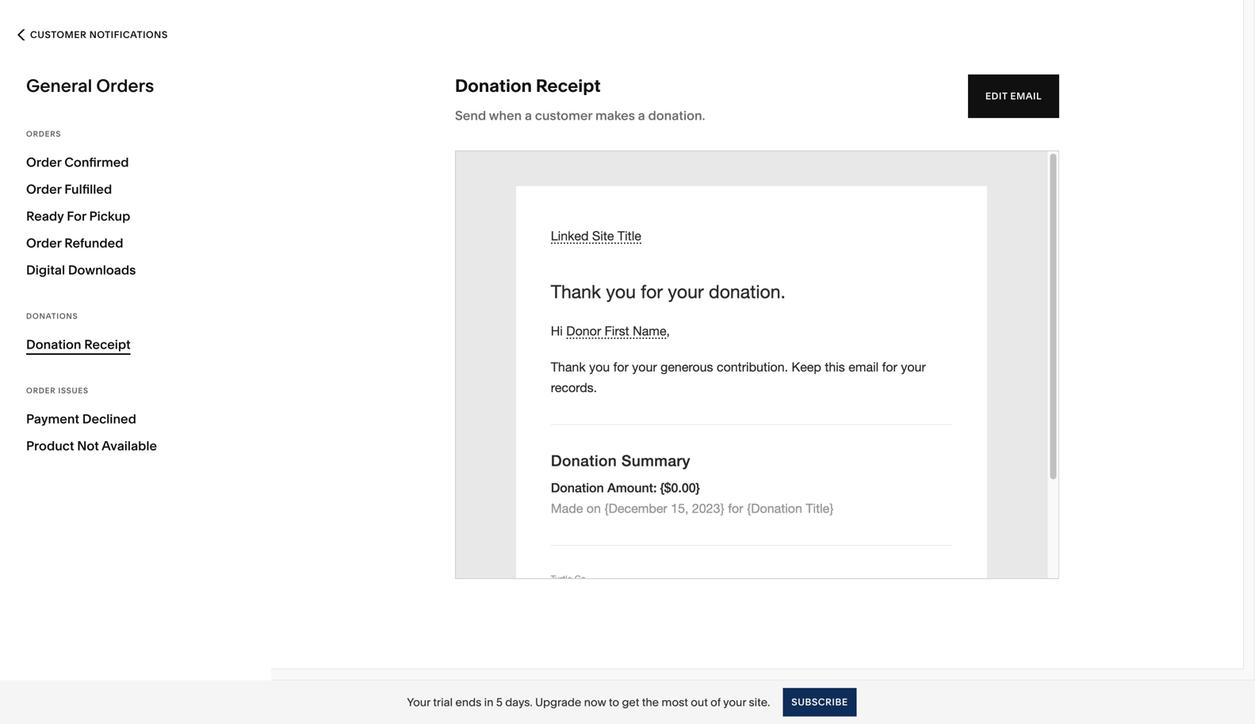 Task type: describe. For each thing, give the bounding box(es) containing it.
confirmed
[[64, 155, 129, 170]]

order issues
[[26, 386, 89, 396]]

issues
[[58, 386, 89, 396]]

trial
[[433, 696, 453, 710]]

donation receipt
[[26, 337, 131, 353]]

0 horizontal spatial orders
[[26, 129, 61, 139]]

site.
[[749, 696, 770, 710]]

order for order confirmed
[[26, 155, 61, 170]]

notifications
[[89, 29, 168, 40]]

donation.
[[648, 108, 705, 123]]

receipt for donation receipt
[[84, 337, 131, 353]]

order for order issues
[[26, 386, 56, 396]]

donations
[[26, 312, 78, 321]]

subscribe button
[[783, 689, 857, 717]]

2 a from the left
[[638, 108, 645, 123]]

days.
[[505, 696, 533, 710]]

digital downloads
[[26, 263, 136, 278]]

available
[[102, 439, 157, 454]]

general orders
[[26, 75, 154, 96]]

donation for donation receipt
[[26, 337, 81, 353]]

customer notifications button
[[0, 17, 185, 52]]

donation receipt edit email send when a customer makes a donation.
[[455, 75, 1042, 123]]

donation for donation receipt edit email send when a customer makes a donation.
[[455, 75, 532, 96]]

general
[[26, 75, 92, 96]]

order confirmed
[[26, 155, 129, 170]]

your trial ends in 5 days. upgrade now to get the most out of your site.
[[407, 696, 770, 710]]

customer
[[535, 108, 593, 123]]

customer
[[30, 29, 87, 40]]

downloads
[[68, 263, 136, 278]]

payment
[[26, 412, 79, 427]]

1 horizontal spatial orders
[[96, 75, 154, 96]]

to
[[609, 696, 619, 710]]

for
[[67, 209, 86, 224]]

send
[[455, 108, 486, 123]]

payment declined
[[26, 412, 136, 427]]

in
[[484, 696, 494, 710]]

when
[[489, 108, 522, 123]]

refunded
[[64, 236, 123, 251]]



Task type: locate. For each thing, give the bounding box(es) containing it.
3 order from the top
[[26, 236, 61, 251]]

1 horizontal spatial a
[[638, 108, 645, 123]]

order
[[26, 155, 61, 170], [26, 182, 61, 197], [26, 236, 61, 251], [26, 386, 56, 396]]

a right makes
[[638, 108, 645, 123]]

ready
[[26, 209, 64, 224]]

of
[[711, 696, 721, 710]]

a right when
[[525, 108, 532, 123]]

4 order from the top
[[26, 386, 56, 396]]

donation inside donation receipt edit email send when a customer makes a donation.
[[455, 75, 532, 96]]

orders up order confirmed
[[26, 129, 61, 139]]

digital downloads link
[[26, 257, 245, 284], [26, 257, 245, 284]]

the
[[642, 696, 659, 710]]

5
[[496, 696, 503, 710]]

makes
[[596, 108, 635, 123]]

fulfilled
[[64, 182, 112, 197]]

order fulfilled link
[[26, 176, 245, 203], [26, 176, 245, 203]]

order refunded link
[[26, 230, 245, 257], [26, 230, 245, 257]]

order up ready
[[26, 182, 61, 197]]

1 vertical spatial receipt
[[84, 337, 131, 353]]

upgrade
[[535, 696, 582, 710]]

0 vertical spatial donation
[[455, 75, 532, 96]]

digital
[[26, 263, 65, 278]]

orders
[[96, 75, 154, 96], [26, 129, 61, 139]]

donation down the donations
[[26, 337, 81, 353]]

a
[[525, 108, 532, 123], [638, 108, 645, 123]]

0 horizontal spatial donation
[[26, 337, 81, 353]]

order up payment
[[26, 386, 56, 396]]

donation
[[455, 75, 532, 96], [26, 337, 81, 353]]

most
[[662, 696, 688, 710]]

0 horizontal spatial a
[[525, 108, 532, 123]]

ready for pickup link
[[26, 203, 245, 230], [26, 203, 245, 230]]

1 vertical spatial donation
[[26, 337, 81, 353]]

donation up when
[[455, 75, 532, 96]]

product not available link
[[26, 433, 245, 460], [26, 433, 245, 460]]

order fulfilled
[[26, 182, 112, 197]]

receipt
[[536, 75, 601, 96], [84, 337, 131, 353]]

1 horizontal spatial donation
[[455, 75, 532, 96]]

donation receipt link
[[26, 332, 245, 358], [26, 332, 245, 358]]

declined
[[82, 412, 136, 427]]

not
[[77, 439, 99, 454]]

order for order refunded
[[26, 236, 61, 251]]

receipt for donation receipt edit email send when a customer makes a donation.
[[536, 75, 601, 96]]

edit
[[986, 90, 1008, 102]]

order refunded
[[26, 236, 123, 251]]

product
[[26, 439, 74, 454]]

now
[[584, 696, 606, 710]]

order confirmed link
[[26, 149, 245, 176], [26, 149, 245, 176]]

order down ready
[[26, 236, 61, 251]]

customer notifications
[[30, 29, 168, 40]]

ends
[[456, 696, 482, 710]]

your
[[723, 696, 746, 710]]

0 horizontal spatial receipt
[[84, 337, 131, 353]]

1 vertical spatial orders
[[26, 129, 61, 139]]

1 order from the top
[[26, 155, 61, 170]]

receipt inside donation receipt edit email send when a customer makes a donation.
[[536, 75, 601, 96]]

ready for pickup
[[26, 209, 130, 224]]

1 a from the left
[[525, 108, 532, 123]]

pickup
[[89, 209, 130, 224]]

out
[[691, 696, 708, 710]]

product not available
[[26, 439, 157, 454]]

receipt up customer
[[536, 75, 601, 96]]

your
[[407, 696, 431, 710]]

edit email button
[[968, 75, 1060, 118]]

email
[[1011, 90, 1042, 102]]

0 vertical spatial orders
[[96, 75, 154, 96]]

orders down notifications
[[96, 75, 154, 96]]

get
[[622, 696, 639, 710]]

order up order fulfilled
[[26, 155, 61, 170]]

subscribe
[[792, 697, 848, 709]]

receipt up issues
[[84, 337, 131, 353]]

order for order fulfilled
[[26, 182, 61, 197]]

2 order from the top
[[26, 182, 61, 197]]

1 horizontal spatial receipt
[[536, 75, 601, 96]]

payment declined link
[[26, 406, 245, 433], [26, 406, 245, 433]]

0 vertical spatial receipt
[[536, 75, 601, 96]]



Task type: vqa. For each thing, say whether or not it's contained in the screenshot.
WEBSITE link at the top of page
no



